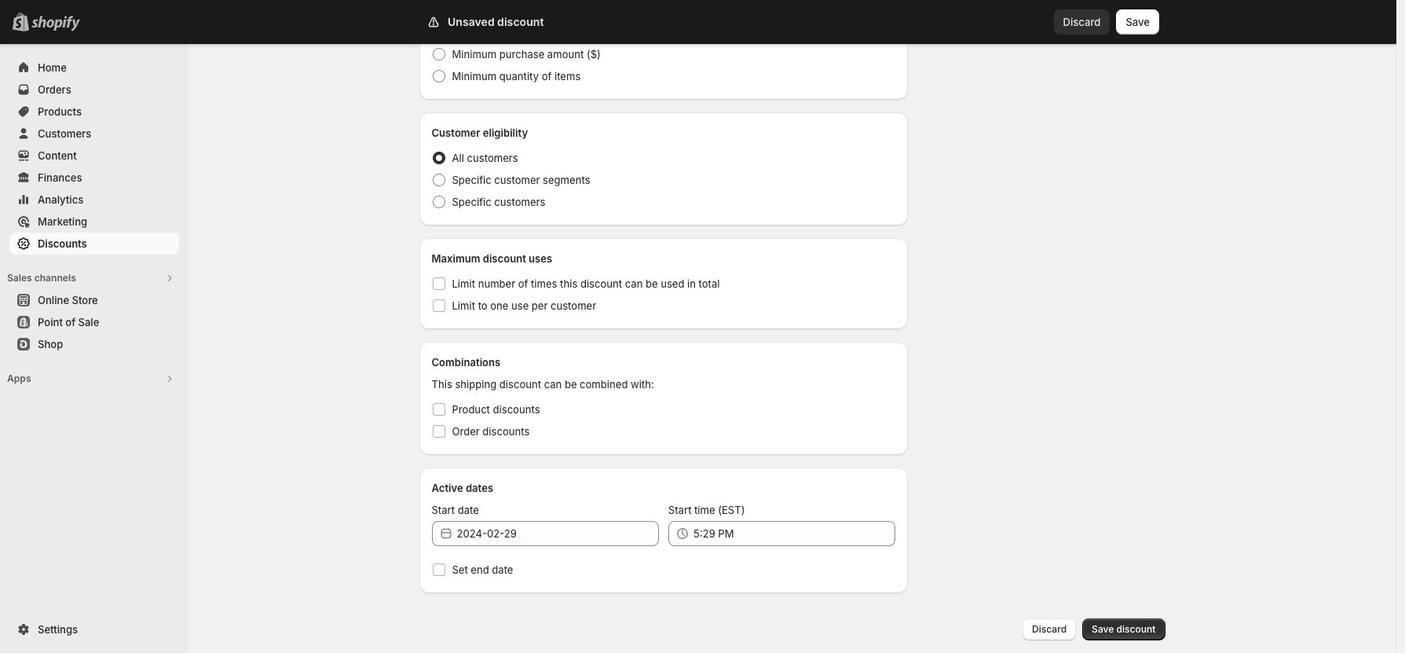 Task type: describe. For each thing, give the bounding box(es) containing it.
YYYY-MM-DD text field
[[457, 521, 659, 546]]

Enter time text field
[[694, 521, 896, 546]]



Task type: vqa. For each thing, say whether or not it's contained in the screenshot.
My Store "IMAGE"
no



Task type: locate. For each thing, give the bounding box(es) containing it.
shopify image
[[31, 16, 80, 31]]



